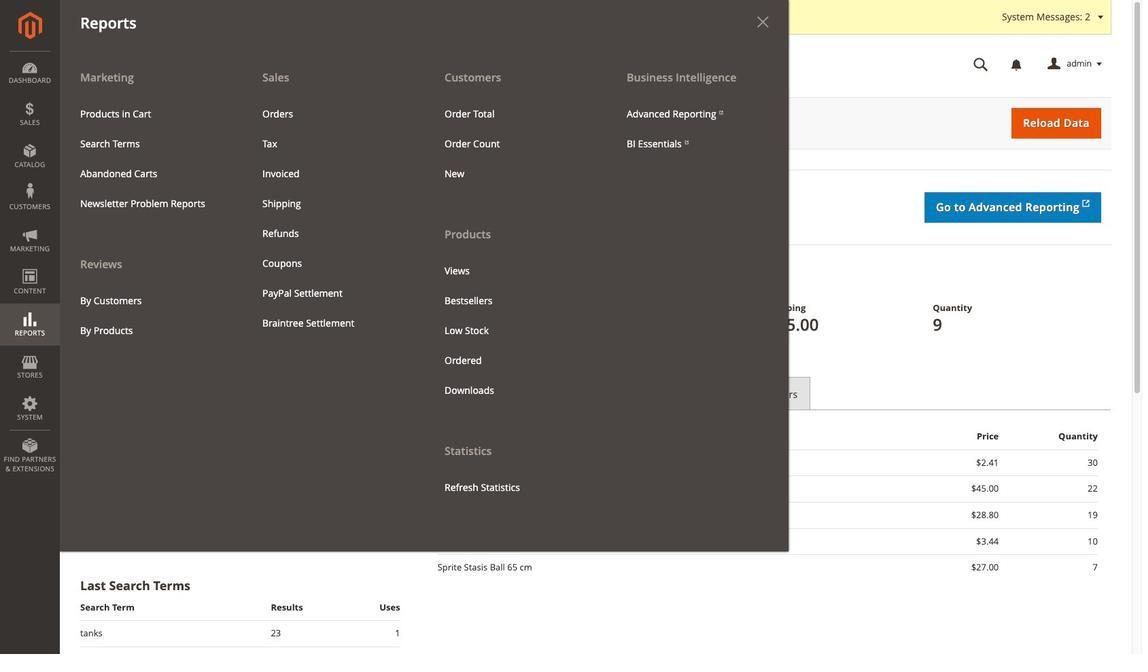 Task type: locate. For each thing, give the bounding box(es) containing it.
magento admin panel image
[[18, 12, 42, 39]]

menu bar
[[0, 0, 789, 552]]

menu
[[60, 62, 789, 552], [60, 62, 242, 346], [424, 62, 606, 503], [70, 99, 232, 219], [252, 99, 414, 338], [434, 99, 596, 189], [617, 99, 778, 159], [434, 256, 596, 406], [70, 286, 232, 346]]



Task type: vqa. For each thing, say whether or not it's contained in the screenshot.
'text box'
no



